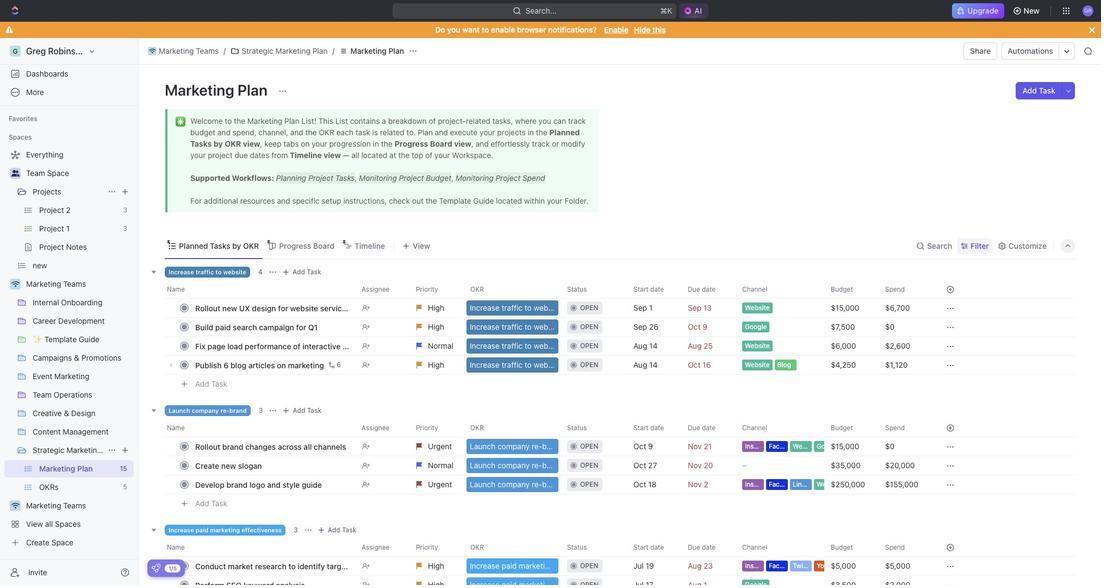 Task type: vqa. For each thing, say whether or not it's contained in the screenshot.
2 1 Button
no



Task type: locate. For each thing, give the bounding box(es) containing it.
okr button for traffic
[[464, 281, 561, 299]]

2 vertical spatial status
[[567, 544, 587, 552]]

3 assignee from the top
[[362, 544, 390, 552]]

3 high button from the top
[[409, 356, 464, 375]]

$155,000 button
[[879, 475, 933, 495]]

1 increase traffic to website button from the top
[[464, 299, 561, 318]]

$5,000 for 1st the $5,000 button from the left
[[831, 562, 856, 571]]

status button for launch company re-brand
[[561, 420, 627, 437]]

high for conduct market research to identify target demographics
[[428, 562, 444, 571]]

share
[[970, 46, 991, 55]]

1 project from the top
[[39, 206, 64, 215]]

okrs
[[39, 483, 59, 492]]

space down view all spaces link
[[52, 538, 73, 548]]

budget button up $35,000 button
[[824, 420, 879, 437]]

name button down 4
[[165, 281, 355, 299]]

$1,120 button
[[879, 356, 933, 375]]

open button for q1
[[561, 318, 627, 337]]

facebook for $15,000
[[769, 442, 799, 451]]

1 spend button from the top
[[879, 281, 933, 299]]

create up develop
[[195, 461, 219, 471]]

1 vertical spatial strategic marketing plan
[[33, 446, 119, 455]]

marketing teams up internal
[[26, 279, 86, 289]]

2 status from the top
[[567, 424, 587, 432]]

0 vertical spatial spend button
[[879, 281, 933, 299]]

customize button
[[994, 238, 1050, 254]]

0 vertical spatial instagram
[[745, 442, 776, 451]]

0 vertical spatial budget button
[[824, 281, 879, 299]]

2 budget from the top
[[831, 424, 853, 432]]

open for target
[[580, 562, 598, 570]]

8 open from the top
[[580, 562, 598, 570]]

increase for $7,500
[[470, 322, 500, 332]]

1 vertical spatial increase paid marketing effectiveness
[[470, 562, 603, 571]]

project for project 2
[[39, 206, 64, 215]]

3 name button from the top
[[165, 539, 355, 557]]

rollout up create new slogan
[[195, 442, 220, 452]]

2 vertical spatial due date
[[688, 544, 716, 552]]

2 start date from the top
[[633, 424, 664, 432]]

2 open button from the top
[[561, 318, 627, 337]]

for right the design on the bottom left
[[278, 304, 288, 313]]

view right timeline
[[413, 241, 430, 250]]

enable
[[604, 25, 628, 34]]

$4,250 button
[[824, 356, 879, 375]]

channel button
[[736, 281, 824, 299], [736, 420, 824, 437], [736, 539, 824, 557]]

build paid search campaign for q1 link
[[192, 319, 353, 335]]

favorites button
[[4, 113, 42, 126]]

0 horizontal spatial &
[[64, 409, 69, 418]]

wifi image
[[149, 48, 156, 54]]

1 horizontal spatial view
[[413, 241, 430, 250]]

company for develop brand logo and style guide
[[497, 480, 530, 489]]

facebook down – dropdown button
[[769, 481, 799, 489]]

view for view
[[413, 241, 430, 250]]

normal for launch company re-brand
[[428, 461, 453, 470]]

2 high from the top
[[428, 322, 444, 332]]

date for increase traffic to website start date dropdown button
[[650, 285, 664, 294]]

channel button up – dropdown button
[[736, 420, 824, 437]]

2 vertical spatial priority button
[[409, 539, 464, 557]]

1 channel button from the top
[[736, 281, 824, 299]]

1 vertical spatial team
[[33, 390, 52, 400]]

status for website
[[567, 285, 587, 294]]

website down google dropdown button
[[745, 342, 770, 350]]

services
[[320, 304, 350, 313]]

high button for conduct market research to identify target demographics
[[409, 557, 464, 576]]

0 vertical spatial start date button
[[627, 281, 681, 299]]

spaces down favorites button
[[9, 133, 32, 141]]

2 priority from the top
[[416, 424, 438, 432]]

$0 up '$20,000'
[[885, 442, 895, 451]]

1 vertical spatial instagram
[[745, 481, 776, 489]]

1 vertical spatial for
[[296, 323, 306, 332]]

$15,000 button for $7,500
[[824, 299, 879, 318]]

launch company re-brand for create new slogan
[[470, 461, 563, 470]]

2 status button from the top
[[561, 420, 627, 437]]

increase traffic to website
[[169, 269, 246, 276], [470, 303, 561, 313], [470, 322, 561, 332], [470, 341, 561, 351], [470, 360, 561, 370]]

1 vertical spatial website button
[[736, 337, 824, 356]]

channels
[[314, 442, 346, 452]]

start date for brand
[[633, 424, 664, 432]]

2 spend from the top
[[885, 424, 905, 432]]

1 normal button from the top
[[409, 337, 464, 356]]

2 vertical spatial paid
[[502, 562, 517, 571]]

3 status button from the top
[[561, 539, 627, 557]]

project left 1
[[39, 224, 64, 233]]

& down '✨ template guide' link
[[74, 353, 79, 363]]

add task down automations button
[[1022, 86, 1055, 95]]

google inside google dropdown button
[[745, 323, 767, 331]]

sidebar navigation
[[0, 38, 141, 586]]

paid inside increase paid marketing effectiveness dropdown button
[[502, 562, 517, 571]]

traffic
[[196, 269, 214, 276], [502, 303, 523, 313], [502, 322, 523, 332], [502, 341, 523, 351], [502, 360, 523, 370]]

okr for conduct market research to identify target demographics
[[470, 544, 484, 552]]

progress board
[[279, 241, 334, 250]]

4 high from the top
[[428, 562, 444, 571]]

add task up the target on the left
[[328, 526, 356, 534]]

2 vertical spatial priority
[[416, 544, 438, 552]]

6 left blog
[[224, 361, 229, 370]]

name button for ux
[[165, 281, 355, 299]]

2 channel from the top
[[742, 424, 767, 432]]

2 horizontal spatial marketing
[[519, 562, 554, 571]]

date for start date dropdown button related to launch company re-brand
[[650, 424, 664, 432]]

1 horizontal spatial all
[[304, 442, 312, 452]]

gr
[[1084, 7, 1092, 14]]

2 due date from the top
[[688, 424, 716, 432]]

enable
[[491, 25, 515, 34]]

4 open button from the top
[[561, 356, 627, 375]]

1 horizontal spatial page
[[352, 304, 370, 313]]

1 vertical spatial view
[[26, 520, 43, 529]]

2 channel button from the top
[[736, 420, 824, 437]]

project 1
[[39, 224, 70, 233]]

google
[[745, 323, 767, 331], [817, 442, 839, 451]]

okr button for paid
[[464, 539, 561, 557]]

2 budget button from the top
[[824, 420, 879, 437]]

new left slogan
[[221, 461, 236, 471]]

priority button for high
[[409, 281, 464, 299]]

2 urgent button from the top
[[409, 475, 464, 495]]

1 channel from the top
[[742, 285, 767, 294]]

page right services
[[352, 304, 370, 313]]

create inside sidebar "navigation"
[[26, 538, 49, 548]]

0 horizontal spatial view
[[26, 520, 43, 529]]

for inside rollout new ux design for website services page link
[[278, 304, 288, 313]]

2 vertical spatial due date button
[[681, 539, 736, 557]]

add
[[1022, 86, 1037, 95], [292, 268, 305, 276], [195, 379, 209, 389], [293, 407, 305, 415], [195, 499, 209, 508], [328, 526, 340, 534]]

channel for $35,000
[[742, 424, 767, 432]]

1 name from the top
[[167, 285, 185, 294]]

spend button for $6,700
[[879, 281, 933, 299]]

0 vertical spatial strategic
[[242, 46, 273, 55]]

$15,000
[[831, 303, 859, 313], [831, 442, 859, 451]]

project notes
[[39, 243, 87, 252]]

3 priority from the top
[[416, 544, 438, 552]]

website left blog
[[745, 361, 770, 369]]

projects
[[33, 187, 61, 196]]

okr for rollout brand changes across all channels
[[470, 424, 484, 432]]

new inside "link"
[[221, 461, 236, 471]]

increase inside dropdown button
[[470, 562, 500, 571]]

budget up website google
[[831, 424, 853, 432]]

0 horizontal spatial page
[[208, 342, 225, 351]]

1 okr button from the top
[[464, 281, 561, 299]]

facebook left youtube
[[769, 562, 799, 570]]

1 horizontal spatial google
[[817, 442, 839, 451]]

2 open from the top
[[580, 323, 598, 331]]

start date button
[[627, 281, 681, 299], [627, 420, 681, 437], [627, 539, 681, 557]]

spend button
[[879, 281, 933, 299], [879, 420, 933, 437], [879, 539, 933, 557]]

1 launch company re-brand button from the top
[[464, 437, 563, 457]]

0 vertical spatial priority
[[416, 285, 438, 294]]

add task down develop
[[195, 499, 227, 508]]

for inside build paid search campaign for q1 link
[[296, 323, 306, 332]]

priority button
[[409, 281, 464, 299], [409, 420, 464, 437], [409, 539, 464, 557]]

create space
[[26, 538, 73, 548]]

increase for $4,250
[[470, 360, 500, 370]]

creative
[[33, 409, 62, 418]]

new down project notes
[[33, 261, 47, 270]]

add down progress
[[292, 268, 305, 276]]

0 horizontal spatial all
[[45, 520, 53, 529]]

1 budget from the top
[[831, 285, 853, 294]]

re- for rollout brand changes across all channels
[[532, 442, 542, 451]]

due for increase traffic to website
[[688, 285, 700, 294]]

marketing plan link
[[337, 45, 407, 58], [39, 461, 116, 478]]

0 vertical spatial &
[[74, 353, 79, 363]]

performance
[[245, 342, 291, 351]]

2 instagram from the top
[[745, 481, 776, 489]]

0 vertical spatial marketing
[[288, 361, 324, 370]]

0 vertical spatial team
[[26, 169, 45, 178]]

blog
[[777, 361, 791, 369]]

name button for research
[[165, 539, 355, 557]]

1 spend from the top
[[885, 285, 905, 294]]

planned tasks by okr
[[179, 241, 259, 250]]

tree inside sidebar "navigation"
[[4, 146, 134, 552]]

new
[[1024, 6, 1040, 15]]

facebook for $5,000
[[769, 562, 799, 570]]

1 $15,000 button from the top
[[824, 299, 879, 318]]

1 vertical spatial assignee
[[362, 424, 390, 432]]

strategic marketing plan inside sidebar "navigation"
[[33, 446, 119, 455]]

space
[[47, 169, 69, 178], [52, 538, 73, 548]]

0 vertical spatial marketing teams
[[159, 46, 219, 55]]

1 assignee button from the top
[[355, 281, 409, 299]]

website for $4,250
[[534, 360, 561, 370]]

0 vertical spatial space
[[47, 169, 69, 178]]

1 open button from the top
[[561, 299, 627, 318]]

4 high button from the top
[[409, 557, 464, 576]]

1 assignee from the top
[[362, 285, 390, 294]]

1 start date button from the top
[[627, 281, 681, 299]]

create inside "link"
[[195, 461, 219, 471]]

filter
[[971, 241, 989, 250]]

website up google dropdown button
[[745, 304, 770, 312]]

create down the view all spaces
[[26, 538, 49, 548]]

name button up research
[[165, 539, 355, 557]]

1 horizontal spatial /
[[332, 46, 335, 55]]

new
[[33, 261, 47, 270], [222, 304, 237, 313], [221, 461, 236, 471]]

$0 button up $2,600
[[879, 318, 933, 337]]

0 vertical spatial website button
[[736, 299, 824, 318]]

1 vertical spatial priority
[[416, 424, 438, 432]]

task down automations button
[[1039, 86, 1055, 95]]

re- for create new slogan
[[532, 461, 542, 470]]

task
[[1039, 86, 1055, 95], [307, 268, 321, 276], [211, 379, 227, 389], [307, 407, 322, 415], [211, 499, 227, 508], [342, 526, 356, 534]]

3 budget from the top
[[831, 544, 853, 552]]

increase traffic to website button for fix page load performance of interactive pages
[[464, 337, 561, 356]]

2 due date button from the top
[[681, 420, 736, 437]]

add task button up across
[[280, 405, 326, 418]]

2 okr button from the top
[[464, 420, 561, 437]]

1 high button from the top
[[409, 299, 464, 318]]

2 wifi image from the top
[[11, 503, 19, 509]]

2 vertical spatial marketing plan
[[39, 464, 93, 474]]

1 status from the top
[[567, 285, 587, 294]]

1 vertical spatial priority button
[[409, 420, 464, 437]]

high
[[428, 303, 444, 313], [428, 322, 444, 332], [428, 360, 444, 370], [428, 562, 444, 571]]

3 start date from the top
[[633, 544, 664, 552]]

2 vertical spatial assignee button
[[355, 539, 409, 557]]

1 high from the top
[[428, 303, 444, 313]]

2 high button from the top
[[409, 318, 464, 337]]

1 horizontal spatial for
[[296, 323, 306, 332]]

page right fix
[[208, 342, 225, 351]]

launch company re-brand button for guide
[[464, 475, 563, 495]]

new for create
[[221, 461, 236, 471]]

5
[[123, 483, 127, 492]]

1 vertical spatial $15,000 button
[[824, 437, 879, 457]]

0 vertical spatial priority button
[[409, 281, 464, 299]]

management
[[63, 427, 109, 437]]

1 $5,000 button from the left
[[824, 557, 879, 576]]

priority for high
[[416, 285, 438, 294]]

due date button for $35,000
[[681, 420, 736, 437]]

spend for $0
[[885, 424, 905, 432]]

re- for develop brand logo and style guide
[[532, 480, 542, 489]]

$15,000 up $35,000
[[831, 442, 859, 451]]

website
[[745, 304, 770, 312], [745, 342, 770, 350], [745, 361, 770, 369], [793, 442, 818, 451], [817, 481, 841, 489]]

$15,000 up the $7,500
[[831, 303, 859, 313]]

0 vertical spatial view
[[413, 241, 430, 250]]

onboarding checklist button image
[[152, 564, 160, 573]]

budget button up the $7,500 button
[[824, 281, 879, 299]]

due date button for $7,500
[[681, 281, 736, 299]]

6 inside 6 button
[[337, 361, 341, 369]]

3 budget button from the top
[[824, 539, 879, 557]]

team space
[[26, 169, 69, 178]]

1 urgent from the top
[[428, 442, 452, 451]]

launch for create new slogan
[[470, 461, 495, 470]]

3 open from the top
[[580, 342, 598, 350]]

1 website button from the top
[[736, 299, 824, 318]]

increase traffic to website for build paid search campaign for q1
[[470, 322, 561, 332]]

tree containing everything
[[4, 146, 134, 552]]

wifi image for the bottom marketing teams link
[[11, 503, 19, 509]]

2 start date button from the top
[[627, 420, 681, 437]]

view inside button
[[413, 241, 430, 250]]

new inside sidebar "navigation"
[[33, 261, 47, 270]]

$15,000 button
[[824, 299, 879, 318], [824, 437, 879, 457]]

view
[[413, 241, 430, 250], [26, 520, 43, 529]]

paid inside build paid search campaign for q1 link
[[215, 323, 231, 332]]

develop brand logo and style guide
[[195, 480, 322, 490]]

1 vertical spatial space
[[52, 538, 73, 548]]

website
[[223, 269, 246, 276], [534, 303, 561, 313], [290, 304, 318, 313], [534, 322, 561, 332], [534, 341, 561, 351], [534, 360, 561, 370]]

0 vertical spatial name button
[[165, 281, 355, 299]]

1 vertical spatial $15,000
[[831, 442, 859, 451]]

website for $6,000
[[534, 341, 561, 351]]

1 normal from the top
[[428, 341, 453, 351]]

1 vertical spatial facebook
[[769, 481, 799, 489]]

3 spend button from the top
[[879, 539, 933, 557]]

1 $15,000 from the top
[[831, 303, 859, 313]]

2 vertical spatial okr button
[[464, 539, 561, 557]]

1 horizontal spatial 6
[[337, 361, 341, 369]]

3 due date from the top
[[688, 544, 716, 552]]

0 horizontal spatial spaces
[[9, 133, 32, 141]]

1 vertical spatial status button
[[561, 420, 627, 437]]

add down publish at the bottom of page
[[195, 379, 209, 389]]

0 vertical spatial due date
[[688, 285, 716, 294]]

instagram
[[745, 442, 776, 451], [745, 481, 776, 489], [745, 562, 776, 570]]

rollout new ux design for website services page link
[[192, 300, 370, 316]]

budget up the $7,500
[[831, 285, 853, 294]]

2 $15,000 button from the top
[[824, 437, 879, 457]]

website for $15,000
[[534, 303, 561, 313]]

$15,000 button up the $7,500
[[824, 299, 879, 318]]

team operations link
[[33, 387, 132, 404]]

0 vertical spatial due
[[688, 285, 700, 294]]

teams for the bottom marketing teams link
[[63, 501, 86, 511]]

start date
[[633, 285, 664, 294], [633, 424, 664, 432], [633, 544, 664, 552]]

1 horizontal spatial marketing plan
[[165, 81, 271, 99]]

3 name from the top
[[167, 544, 185, 552]]

2 vertical spatial status button
[[561, 539, 627, 557]]

0 horizontal spatial strategic
[[33, 446, 64, 455]]

increase traffic to website for fix page load performance of interactive pages
[[470, 341, 561, 351]]

tasks
[[210, 241, 230, 250]]

assignee button for rollout new ux design for website services page
[[355, 281, 409, 299]]

1 vertical spatial effectiveness
[[556, 562, 603, 571]]

$0
[[885, 322, 895, 332], [885, 442, 895, 451]]

view up create space
[[26, 520, 43, 529]]

campaigns
[[33, 353, 72, 363]]

project left 2
[[39, 206, 64, 215]]

marketing plan
[[350, 46, 404, 55], [165, 81, 271, 99], [39, 464, 93, 474]]

0 horizontal spatial marketing plan
[[39, 464, 93, 474]]

& left design on the bottom of page
[[64, 409, 69, 418]]

2 $15,000 from the top
[[831, 442, 859, 451]]

2 assignee button from the top
[[355, 420, 409, 437]]

website google
[[793, 442, 839, 451]]

campaign
[[259, 323, 294, 332]]

1 $0 button from the top
[[879, 318, 933, 337]]

1 vertical spatial okr button
[[464, 420, 561, 437]]

$5,000 for 2nd the $5,000 button from the left
[[885, 562, 910, 571]]

spend button for $0
[[879, 420, 933, 437]]

2 assignee from the top
[[362, 424, 390, 432]]

facebook up – dropdown button
[[769, 442, 799, 451]]

add task button down publish at the bottom of page
[[190, 378, 232, 391]]

$5,000 button
[[824, 557, 879, 576], [879, 557, 933, 576]]

project down project 1
[[39, 243, 64, 252]]

1 horizontal spatial $5,000
[[885, 562, 910, 571]]

2 urgent from the top
[[428, 480, 452, 489]]

facebook for $250,000
[[769, 481, 799, 489]]

5 open from the top
[[580, 443, 598, 451]]

teams for marketing teams link to the middle
[[63, 279, 86, 289]]

1 vertical spatial $0
[[885, 442, 895, 451]]

1 status button from the top
[[561, 281, 627, 299]]

1 horizontal spatial &
[[74, 353, 79, 363]]

add task button down develop
[[190, 498, 232, 511]]

2 vertical spatial name button
[[165, 539, 355, 557]]

content
[[33, 427, 61, 437]]

1 due date from the top
[[688, 285, 716, 294]]

normal button for launch
[[409, 456, 464, 476]]

1 vertical spatial normal button
[[409, 456, 464, 476]]

1 start date from the top
[[633, 285, 664, 294]]

1 horizontal spatial strategic marketing plan
[[242, 46, 328, 55]]

open button for target
[[561, 557, 627, 576]]

more
[[26, 88, 44, 97]]

3 facebook from the top
[[769, 562, 799, 570]]

$0 down $6,700 at bottom
[[885, 322, 895, 332]]

view button
[[399, 238, 434, 254]]

0 vertical spatial budget
[[831, 285, 853, 294]]

upgrade link
[[952, 3, 1004, 18]]

2 horizontal spatial marketing plan
[[350, 46, 404, 55]]

for left q1
[[296, 323, 306, 332]]

marketing teams right wifi image
[[159, 46, 219, 55]]

0 vertical spatial channel button
[[736, 281, 824, 299]]

1 vertical spatial start date button
[[627, 420, 681, 437]]

3 project from the top
[[39, 243, 64, 252]]

internal onboarding link
[[33, 294, 132, 312]]

all right across
[[304, 442, 312, 452]]

content management
[[33, 427, 109, 437]]

0 vertical spatial channel
[[742, 285, 767, 294]]

website for $6,000
[[745, 342, 770, 350]]

assignee for conduct market research to identify target demographics
[[362, 544, 390, 552]]

7 open from the top
[[580, 481, 598, 489]]

launch company re-brand button for channels
[[464, 437, 563, 457]]

channel for $7,500
[[742, 285, 767, 294]]

1 rollout from the top
[[195, 304, 220, 313]]

team right user group icon
[[26, 169, 45, 178]]

1 $5,000 from the left
[[831, 562, 856, 571]]

onboarding checklist button element
[[152, 564, 160, 573]]

6 down "interactive"
[[337, 361, 341, 369]]

website for $7,500
[[534, 322, 561, 332]]

1 vertical spatial due
[[688, 424, 700, 432]]

effectiveness inside dropdown button
[[556, 562, 603, 571]]

high button for build paid search campaign for q1
[[409, 318, 464, 337]]

1 vertical spatial status
[[567, 424, 587, 432]]

new left ux
[[222, 304, 237, 313]]

projects link
[[33, 183, 103, 201]]

automations
[[1008, 46, 1053, 55]]

1 due date button from the top
[[681, 281, 736, 299]]

2 vertical spatial channel button
[[736, 539, 824, 557]]

launch
[[169, 407, 190, 415], [470, 442, 495, 451], [470, 461, 495, 470], [470, 480, 495, 489]]

2 vertical spatial name
[[167, 544, 185, 552]]

1 vertical spatial new
[[222, 304, 237, 313]]

date
[[650, 285, 664, 294], [702, 285, 716, 294], [650, 424, 664, 432], [702, 424, 716, 432], [650, 544, 664, 552], [702, 544, 716, 552]]

2 facebook from the top
[[769, 481, 799, 489]]

2 normal from the top
[[428, 461, 453, 470]]

1 instagram from the top
[[745, 442, 776, 451]]

normal
[[428, 341, 453, 351], [428, 461, 453, 470]]

instagram for $5,000
[[745, 562, 776, 570]]

budget up youtube
[[831, 544, 853, 552]]

2 name from the top
[[167, 424, 185, 432]]

0 vertical spatial google
[[745, 323, 767, 331]]

space down everything link
[[47, 169, 69, 178]]

0 vertical spatial rollout
[[195, 304, 220, 313]]

increase
[[169, 269, 194, 276], [470, 303, 500, 313], [470, 322, 500, 332], [470, 341, 500, 351], [470, 360, 500, 370], [169, 527, 194, 534], [470, 562, 500, 571]]

high button for rollout new ux design for website services page
[[409, 299, 464, 318]]

1 wifi image from the top
[[11, 281, 19, 288]]

2 vertical spatial start date
[[633, 544, 664, 552]]

budget button up youtube
[[824, 539, 879, 557]]

instagram left twitter
[[745, 562, 776, 570]]

$15,000 button up $35,000
[[824, 437, 879, 457]]

increase traffic to website button
[[464, 299, 561, 318], [464, 318, 561, 337], [464, 337, 561, 356], [464, 356, 561, 375]]

3 increase traffic to website button from the top
[[464, 337, 561, 356]]

increase traffic to website button for rollout new ux design for website services page
[[464, 299, 561, 318]]

spaces up create space link
[[55, 520, 81, 529]]

team for team space
[[26, 169, 45, 178]]

urgent button for develop brand logo and style guide
[[409, 475, 464, 495]]

assignee
[[362, 285, 390, 294], [362, 424, 390, 432], [362, 544, 390, 552]]

company
[[192, 407, 219, 415], [497, 442, 530, 451], [497, 461, 530, 470], [497, 480, 530, 489]]

2 vertical spatial project
[[39, 243, 64, 252]]

1 vertical spatial spend button
[[879, 420, 933, 437]]

1 vertical spatial create
[[26, 538, 49, 548]]

open button
[[561, 299, 627, 318], [561, 318, 627, 337], [561, 337, 627, 356], [561, 356, 627, 375], [561, 437, 627, 457], [561, 456, 627, 476], [561, 475, 627, 495], [561, 557, 627, 576]]

3
[[123, 206, 127, 214], [123, 225, 127, 233], [259, 407, 263, 415], [294, 526, 298, 534]]

view inside sidebar "navigation"
[[26, 520, 43, 529]]

tree
[[4, 146, 134, 552]]

3 start date button from the top
[[627, 539, 681, 557]]

5 open button from the top
[[561, 437, 627, 457]]

$6,000
[[831, 341, 856, 351]]

$0 button up '$20,000'
[[879, 437, 933, 457]]

internal onboarding
[[33, 298, 102, 307]]

okr inside planned tasks by okr link
[[243, 241, 259, 250]]

8 open button from the top
[[561, 557, 627, 576]]

0 vertical spatial $15,000
[[831, 303, 859, 313]]

2 website button from the top
[[736, 337, 824, 356]]

marketing
[[159, 46, 194, 55], [275, 46, 310, 55], [350, 46, 387, 55], [165, 81, 234, 99], [26, 279, 61, 289], [54, 372, 89, 381], [66, 446, 102, 455], [39, 464, 75, 474], [26, 501, 61, 511]]

youtube
[[817, 562, 843, 570]]

instagram down – at the bottom right
[[745, 481, 776, 489]]

q1
[[308, 323, 318, 332]]

1 vertical spatial due date button
[[681, 420, 736, 437]]

1 horizontal spatial effectiveness
[[556, 562, 603, 571]]

rollout up build
[[195, 304, 220, 313]]

channel button up twitter
[[736, 539, 824, 557]]

priority for normal
[[416, 424, 438, 432]]

1 horizontal spatial marketing
[[288, 361, 324, 370]]

1 vertical spatial strategic
[[33, 446, 64, 455]]

0 vertical spatial for
[[278, 304, 288, 313]]

1 horizontal spatial increase paid marketing effectiveness
[[470, 562, 603, 571]]

1 vertical spatial due date
[[688, 424, 716, 432]]

0 horizontal spatial create
[[26, 538, 49, 548]]

name button up changes
[[165, 420, 355, 437]]

launch company re-brand
[[169, 407, 247, 415], [470, 442, 563, 451], [470, 461, 563, 470], [470, 480, 563, 489]]

favorites
[[9, 115, 37, 123]]

publish
[[195, 361, 222, 370]]

increase for $5,000
[[470, 562, 500, 571]]

date for due date dropdown button for $7,500
[[702, 285, 716, 294]]

team down 'event'
[[33, 390, 52, 400]]

1
[[66, 224, 70, 233]]

status button for increase traffic to website
[[561, 281, 627, 299]]

channel button up google dropdown button
[[736, 281, 824, 299]]

2 project from the top
[[39, 224, 64, 233]]

add task button up the target on the left
[[315, 524, 361, 537]]

1 facebook from the top
[[769, 442, 799, 451]]

marketing teams up the view all spaces
[[26, 501, 86, 511]]

instagram up – at the bottom right
[[745, 442, 776, 451]]

$2,600
[[885, 341, 910, 351]]

marketing teams
[[159, 46, 219, 55], [26, 279, 86, 289], [26, 501, 86, 511]]

marketing plan inside sidebar "navigation"
[[39, 464, 93, 474]]

1 budget button from the top
[[824, 281, 879, 299]]

3 instagram from the top
[[745, 562, 776, 570]]

all up create space
[[45, 520, 53, 529]]

$0 for $7,500
[[885, 322, 895, 332]]

1 vertical spatial spend
[[885, 424, 905, 432]]

2 priority button from the top
[[409, 420, 464, 437]]

7 open button from the top
[[561, 475, 627, 495]]

wifi image
[[11, 281, 19, 288], [11, 503, 19, 509]]

0 vertical spatial all
[[304, 442, 312, 452]]



Task type: describe. For each thing, give the bounding box(es) containing it.
design
[[252, 304, 276, 313]]

create new slogan link
[[192, 458, 353, 474]]

search
[[233, 323, 257, 332]]

view for view all spaces
[[26, 520, 43, 529]]

$6,700 button
[[879, 299, 933, 318]]

company for create new slogan
[[497, 461, 530, 470]]

campaigns & promotions
[[33, 353, 121, 363]]

timeline
[[355, 241, 385, 250]]

$250,000
[[831, 480, 865, 489]]

1 horizontal spatial strategic
[[242, 46, 273, 55]]

add task down the progress board link
[[292, 268, 321, 276]]

for for website
[[278, 304, 288, 313]]

marketing teams for the bottom marketing teams link
[[26, 501, 86, 511]]

1 horizontal spatial spaces
[[55, 520, 81, 529]]

articles
[[248, 361, 275, 370]]

1 vertical spatial marketing teams link
[[26, 276, 132, 293]]

create new slogan
[[195, 461, 262, 471]]

add up the target on the left
[[328, 526, 340, 534]]

search
[[927, 241, 952, 250]]

open button for channels
[[561, 437, 627, 457]]

3 channel button from the top
[[736, 539, 824, 557]]

2 / from the left
[[332, 46, 335, 55]]

task up the target on the left
[[342, 526, 356, 534]]

automations button
[[1002, 43, 1059, 59]]

2 vertical spatial marketing teams link
[[26, 498, 132, 515]]

status for brand
[[567, 424, 587, 432]]

want
[[462, 25, 480, 34]]

website for $15,000
[[745, 304, 770, 312]]

onboarding
[[61, 298, 102, 307]]

linkedin
[[793, 481, 819, 489]]

gr button
[[1079, 2, 1097, 20]]

$2,600 button
[[879, 337, 933, 356]]

1 vertical spatial page
[[208, 342, 225, 351]]

4 increase traffic to website button from the top
[[464, 356, 561, 375]]

rollout for rollout brand changes across all channels
[[195, 442, 220, 452]]

3 start from the top
[[633, 544, 649, 552]]

ux
[[239, 304, 250, 313]]

urgent button for rollout brand changes across all channels
[[409, 437, 464, 457]]

1 vertical spatial strategic marketing plan link
[[33, 442, 119, 459]]

budget button for $35,000
[[824, 420, 879, 437]]

normal button for increase
[[409, 337, 464, 356]]

name for conduct market research to identify target demographics
[[167, 544, 185, 552]]

budget for $35,000
[[831, 424, 853, 432]]

do you want to enable browser notifications? enable hide this
[[435, 25, 666, 34]]

0 vertical spatial marketing plan link
[[337, 45, 407, 58]]

due for launch company re-brand
[[688, 424, 700, 432]]

$20,000 button
[[879, 456, 933, 476]]

budget for $7,500
[[831, 285, 853, 294]]

rollout for rollout new ux design for website services page
[[195, 304, 220, 313]]

create for create space
[[26, 538, 49, 548]]

design
[[71, 409, 96, 418]]

blog
[[231, 361, 246, 370]]

project for project 1
[[39, 224, 64, 233]]

guide
[[79, 335, 99, 344]]

open for guide
[[580, 481, 598, 489]]

3 right project 2 link
[[123, 206, 127, 214]]

timeline link
[[352, 238, 385, 254]]

start date button for increase traffic to website
[[627, 281, 681, 299]]

okr button for company
[[464, 420, 561, 437]]

– button
[[736, 456, 824, 476]]

1 vertical spatial marketing
[[210, 527, 240, 534]]

view all spaces
[[26, 520, 81, 529]]

career development link
[[33, 313, 132, 330]]

start for increase traffic to website
[[633, 285, 649, 294]]

website down $35,000
[[817, 481, 841, 489]]

open for q1
[[580, 323, 598, 331]]

dashboards
[[26, 69, 68, 78]]

traffic for build paid search campaign for q1
[[502, 322, 523, 332]]

start date button for launch company re-brand
[[627, 420, 681, 437]]

normal for increase traffic to website
[[428, 341, 453, 351]]

demographics
[[351, 562, 402, 571]]

increase paid marketing effectiveness inside dropdown button
[[470, 562, 603, 571]]

spend for $6,700
[[885, 285, 905, 294]]

pages
[[343, 342, 364, 351]]

✨
[[33, 335, 42, 344]]

0 vertical spatial strategic marketing plan
[[242, 46, 328, 55]]

add task button down the progress board link
[[279, 266, 326, 279]]

content management link
[[33, 424, 132, 441]]

urgent for develop brand logo and style guide
[[428, 480, 452, 489]]

6 button
[[326, 360, 342, 371]]

✨ template guide link
[[33, 331, 132, 349]]

okr for rollout new ux design for website services page
[[470, 285, 484, 294]]

1 vertical spatial marketing plan link
[[39, 461, 116, 478]]

target
[[327, 562, 349, 571]]

research
[[255, 562, 286, 571]]

open for channels
[[580, 443, 598, 451]]

0 horizontal spatial paid
[[196, 527, 208, 534]]

and
[[267, 480, 280, 490]]

add task down publish at the bottom of page
[[195, 379, 227, 389]]

wifi image for marketing teams link to the middle
[[11, 281, 19, 288]]

increase traffic to website button for build paid search campaign for q1
[[464, 318, 561, 337]]

$6,000 button
[[824, 337, 879, 356]]

new link
[[33, 257, 132, 275]]

rollout brand changes across all channels link
[[192, 439, 353, 455]]

date for $35,000's due date dropdown button
[[702, 424, 716, 432]]

$35,000
[[831, 461, 861, 470]]

due date for $7,500
[[688, 285, 716, 294]]

filter button
[[958, 238, 992, 254]]

6 open button from the top
[[561, 456, 627, 476]]

everything link
[[4, 146, 132, 164]]

event marketing link
[[33, 368, 132, 386]]

career development
[[33, 316, 105, 326]]

view button
[[399, 233, 434, 259]]

priority button for normal
[[409, 420, 464, 437]]

add task button down automations button
[[1016, 82, 1062, 100]]

open button for guide
[[561, 475, 627, 495]]

$155,000
[[885, 480, 918, 489]]

all inside sidebar "navigation"
[[45, 520, 53, 529]]

ai button
[[679, 3, 708, 18]]

$15,000 for $35,000
[[831, 442, 859, 451]]

urgent for rollout brand changes across all channels
[[428, 442, 452, 451]]

build paid search campaign for q1
[[195, 323, 318, 332]]

interactive
[[302, 342, 341, 351]]

career
[[33, 316, 56, 326]]

3 channel from the top
[[742, 544, 767, 552]]

browser
[[517, 25, 546, 34]]

increase for $15,000
[[470, 303, 500, 313]]

3 due from the top
[[688, 544, 700, 552]]

publish 6 blog articles on marketing
[[195, 361, 324, 370]]

0 vertical spatial increase paid marketing effectiveness
[[169, 527, 282, 534]]

add up across
[[293, 407, 305, 415]]

open button for interactive
[[561, 337, 627, 356]]

task down progress board
[[307, 268, 321, 276]]

notifications?
[[548, 25, 597, 34]]

instagram for $250,000
[[745, 481, 776, 489]]

add down develop
[[195, 499, 209, 508]]

3 due date button from the top
[[681, 539, 736, 557]]

✨ template guide
[[33, 335, 99, 344]]

creative & design link
[[33, 405, 132, 422]]

event marketing
[[33, 372, 89, 381]]

google button
[[736, 318, 824, 337]]

0 vertical spatial marketing teams link
[[145, 45, 221, 58]]

high for build paid search campaign for q1
[[428, 322, 444, 332]]

start date for website
[[633, 285, 664, 294]]

website up – dropdown button
[[793, 442, 818, 451]]

create for create new slogan
[[195, 461, 219, 471]]

open for interactive
[[580, 342, 598, 350]]

channel button for $35,000
[[736, 420, 824, 437]]

& for campaigns
[[74, 353, 79, 363]]

everything
[[26, 150, 63, 159]]

marketing inside dropdown button
[[519, 562, 554, 571]]

user group image
[[11, 170, 19, 177]]

strategic inside sidebar "navigation"
[[33, 446, 64, 455]]

planned
[[179, 241, 208, 250]]

logo
[[249, 480, 265, 490]]

4
[[258, 268, 263, 276]]

2 launch company re-brand button from the top
[[464, 456, 563, 476]]

twitter
[[793, 562, 814, 570]]

4 open from the top
[[580, 361, 598, 369]]

–
[[742, 461, 747, 470]]

view all spaces link
[[4, 516, 132, 533]]

open for website
[[580, 304, 598, 312]]

team for team operations
[[33, 390, 52, 400]]

3 up changes
[[259, 407, 263, 415]]

1 vertical spatial marketing plan
[[165, 81, 271, 99]]

add down automations button
[[1022, 86, 1037, 95]]

1 horizontal spatial strategic marketing plan link
[[228, 45, 330, 58]]

3 spend from the top
[[885, 544, 905, 552]]

2
[[66, 206, 71, 215]]

3 up conduct market research to identify target demographics link
[[294, 526, 298, 534]]

due date for $35,000
[[688, 424, 716, 432]]

task down publish at the bottom of page
[[211, 379, 227, 389]]

2 $5,000 button from the left
[[879, 557, 933, 576]]

fix page load performance of interactive pages link
[[192, 338, 364, 354]]

& for creative
[[64, 409, 69, 418]]

increase for $6,000
[[470, 341, 500, 351]]

3 up project notes link
[[123, 225, 127, 233]]

15
[[120, 465, 127, 473]]

⌘k
[[660, 6, 672, 15]]

identify
[[298, 562, 325, 571]]

add task up across
[[293, 407, 322, 415]]

website button for $6,000
[[736, 337, 824, 356]]

build
[[195, 323, 213, 332]]

3 high from the top
[[428, 360, 444, 370]]

across
[[278, 442, 302, 452]]

marketing teams for marketing teams link to the middle
[[26, 279, 86, 289]]

campaigns & promotions link
[[33, 350, 132, 367]]

on
[[277, 361, 286, 370]]

assignee button for conduct market research to identify target demographics
[[355, 539, 409, 557]]

0 vertical spatial page
[[352, 304, 370, 313]]

$0 button for $7,500
[[879, 318, 933, 337]]

greg robinson's workspace, , element
[[10, 46, 21, 57]]

create space link
[[4, 534, 132, 552]]

3 priority button from the top
[[409, 539, 464, 557]]

paid for build paid search campaign for q1 link
[[215, 323, 231, 332]]

new for rollout
[[222, 304, 237, 313]]

1 / from the left
[[224, 46, 226, 55]]

do
[[435, 25, 445, 34]]

traffic for rollout new ux design for website services page
[[502, 303, 523, 313]]

g
[[13, 47, 18, 55]]

task down develop
[[211, 499, 227, 508]]

increase traffic to website for rollout new ux design for website services page
[[470, 303, 561, 313]]

launch for develop brand logo and style guide
[[470, 480, 495, 489]]

6 open from the top
[[580, 462, 598, 470]]

rollout new ux design for website services page
[[195, 304, 370, 313]]

0 horizontal spatial effectiveness
[[242, 527, 282, 534]]

assignee for rollout new ux design for website services page
[[362, 285, 390, 294]]

traffic for fix page load performance of interactive pages
[[502, 341, 523, 351]]

status button for increase paid marketing effectiveness
[[561, 539, 627, 557]]

budget button for $7,500
[[824, 281, 879, 299]]

task up channels
[[307, 407, 322, 415]]

dashboards link
[[4, 65, 134, 83]]

launch company re-brand for develop brand logo and style guide
[[470, 480, 563, 489]]

increase paid marketing effectiveness button
[[464, 557, 603, 576]]

0 vertical spatial teams
[[196, 46, 219, 55]]

progress
[[279, 241, 311, 250]]

greg robinson's workspace
[[26, 46, 140, 56]]

0 horizontal spatial 6
[[224, 361, 229, 370]]



